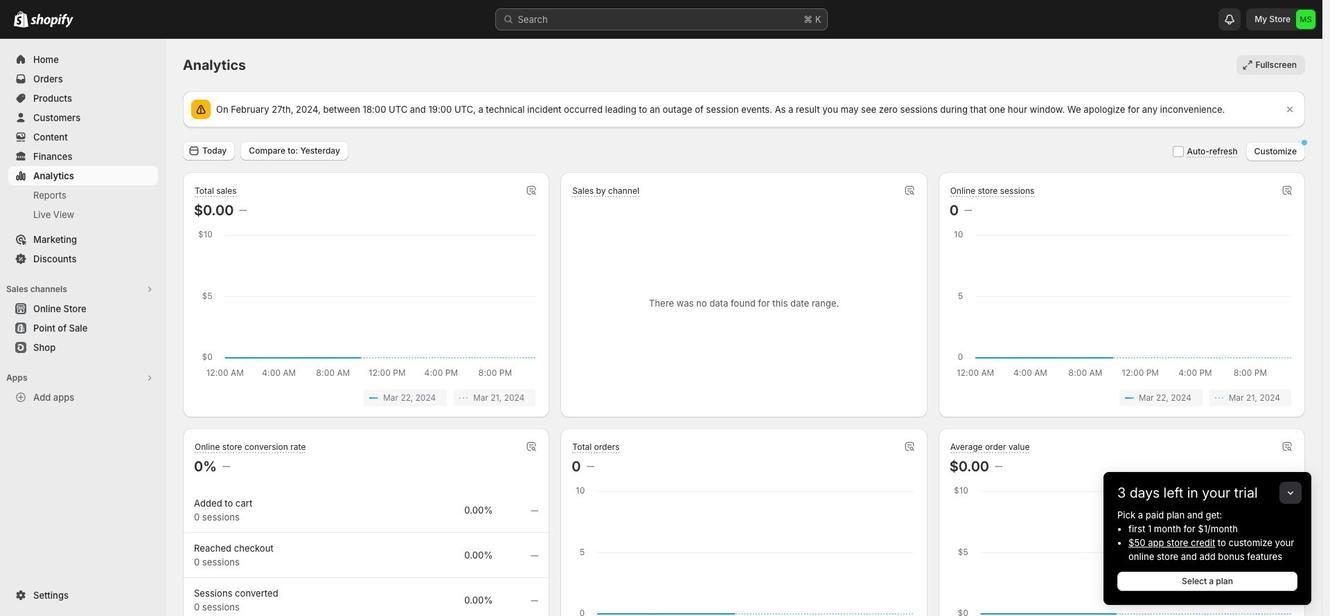 Task type: vqa. For each thing, say whether or not it's contained in the screenshot.
Add from URL
no



Task type: describe. For each thing, give the bounding box(es) containing it.
shopify image
[[14, 11, 28, 28]]

shopify image
[[30, 14, 73, 28]]

my store image
[[1296, 10, 1316, 29]]



Task type: locate. For each thing, give the bounding box(es) containing it.
list
[[197, 390, 536, 407], [952, 390, 1292, 407]]

0 horizontal spatial list
[[197, 390, 536, 407]]

1 horizontal spatial list
[[952, 390, 1292, 407]]

2 list from the left
[[952, 390, 1292, 407]]

1 list from the left
[[197, 390, 536, 407]]



